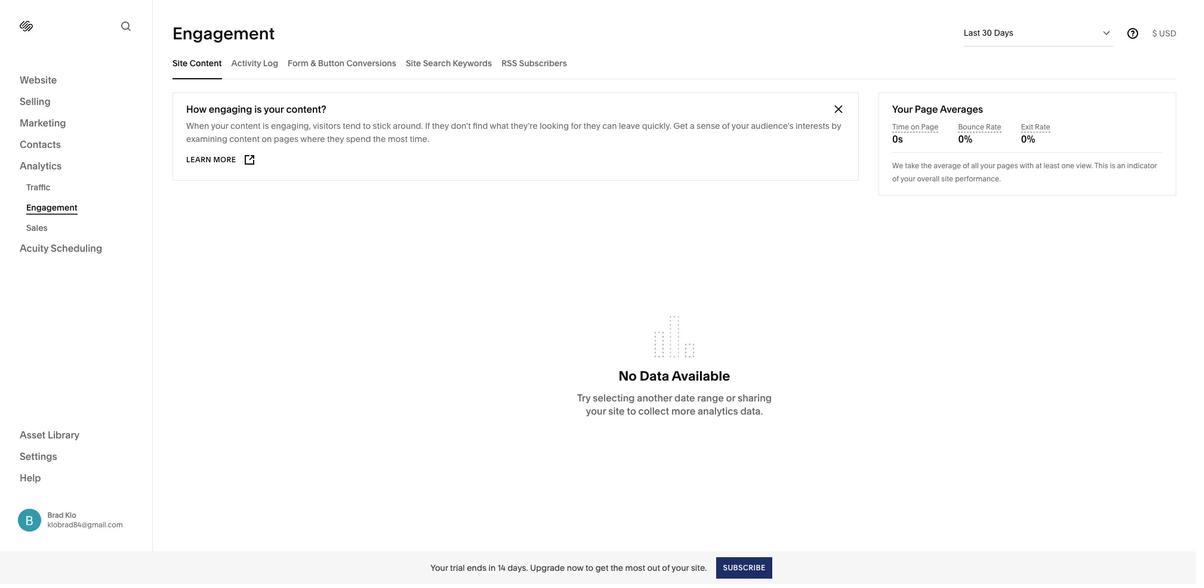 Task type: describe. For each thing, give the bounding box(es) containing it.
engaging
[[209, 103, 252, 115]]

rate for bounce rate 0%
[[986, 122, 1001, 131]]

find
[[473, 121, 488, 131]]

we
[[892, 161, 903, 170]]

of right "out"
[[662, 563, 670, 573]]

engagement link
[[26, 198, 139, 218]]

collect
[[638, 405, 669, 417]]

site for site content
[[172, 58, 188, 68]]

form & button conversions button
[[288, 47, 396, 79]]

sharing
[[738, 392, 772, 404]]

upgrade
[[530, 563, 565, 573]]

time
[[892, 122, 909, 131]]

1 horizontal spatial the
[[611, 563, 623, 573]]

your up examining
[[211, 121, 228, 131]]

content?
[[286, 103, 326, 115]]

your for your trial ends in 14 days. upgrade now to get the most out of your site.
[[430, 563, 448, 573]]

pages inside when your content is engaging, visitors tend to stick around. if they don't find what they're looking for they can leave quickly. get a sense of your audience's interests by examining content on pages where they spend the most time.
[[274, 134, 299, 144]]

for
[[571, 121, 581, 131]]

out
[[647, 563, 660, 573]]

search
[[423, 58, 451, 68]]

of left all
[[963, 161, 969, 170]]

least
[[1044, 161, 1060, 170]]

subscribe button
[[717, 557, 772, 579]]

your page averages
[[892, 103, 983, 115]]

ends
[[467, 563, 486, 573]]

0s
[[892, 133, 903, 145]]

learn more button
[[186, 149, 256, 171]]

spend
[[346, 134, 371, 144]]

2 horizontal spatial they
[[583, 121, 600, 131]]

how
[[186, 103, 206, 115]]

analytics link
[[20, 159, 133, 174]]

around.
[[393, 121, 423, 131]]

overall
[[917, 174, 940, 183]]

indicator
[[1127, 161, 1157, 170]]

website link
[[20, 73, 133, 88]]

&
[[310, 58, 316, 68]]

learn more
[[186, 155, 236, 164]]

is inside when your content is engaging, visitors tend to stick around. if they don't find what they're looking for they can leave quickly. get a sense of your audience's interests by examining content on pages where they spend the most time.
[[263, 121, 269, 131]]

traffic
[[26, 182, 50, 193]]

keywords
[[453, 58, 492, 68]]

in
[[488, 563, 496, 573]]

help
[[20, 472, 41, 484]]

rss subscribers button
[[501, 47, 567, 79]]

all
[[971, 161, 979, 170]]

learn
[[186, 155, 211, 164]]

quickly.
[[642, 121, 672, 131]]

subscribe
[[723, 563, 766, 572]]

if
[[425, 121, 430, 131]]

they're
[[511, 121, 538, 131]]

engaging,
[[271, 121, 311, 131]]

we take the average of all your pages with at least one view. this is an indicator of your overall site performance.
[[892, 161, 1157, 183]]

traffic link
[[26, 177, 139, 198]]

your left site.
[[672, 563, 689, 573]]

$
[[1152, 28, 1157, 38]]

stick
[[373, 121, 391, 131]]

last
[[964, 27, 980, 38]]

or
[[726, 392, 735, 404]]

subscribers
[[519, 58, 567, 68]]

form & button conversions
[[288, 58, 396, 68]]

settings
[[20, 450, 57, 462]]

time on page 0s
[[892, 122, 939, 145]]

last 30 days
[[964, 27, 1013, 38]]

can
[[602, 121, 617, 131]]

acuity scheduling
[[20, 242, 102, 254]]

website
[[20, 74, 57, 86]]

time.
[[410, 134, 429, 144]]

to inside try selecting another date range or sharing your site to collect more analytics data.
[[627, 405, 636, 417]]

page inside time on page 0s
[[921, 122, 939, 131]]

analytics
[[698, 405, 738, 417]]

on inside when your content is engaging, visitors tend to stick around. if they don't find what they're looking for they can leave quickly. get a sense of your audience's interests by examining content on pages where they spend the most time.
[[262, 134, 272, 144]]

rss
[[501, 58, 517, 68]]

with
[[1020, 161, 1034, 170]]

14
[[498, 563, 506, 573]]

range
[[697, 392, 724, 404]]

your inside try selecting another date range or sharing your site to collect more analytics data.
[[586, 405, 606, 417]]

view.
[[1076, 161, 1093, 170]]

0 vertical spatial page
[[915, 103, 938, 115]]

of inside when your content is engaging, visitors tend to stick around. if they don't find what they're looking for they can leave quickly. get a sense of your audience's interests by examining content on pages where they spend the most time.
[[722, 121, 730, 131]]

an
[[1117, 161, 1125, 170]]

don't
[[451, 121, 471, 131]]

1 horizontal spatial they
[[432, 121, 449, 131]]

how engaging is your content?
[[186, 103, 326, 115]]

of down we
[[892, 174, 899, 183]]

when your content is engaging, visitors tend to stick around. if they don't find what they're looking for they can leave quickly. get a sense of your audience's interests by examining content on pages where they spend the most time.
[[186, 121, 841, 144]]

marketing
[[20, 117, 66, 129]]

average
[[934, 161, 961, 170]]

get
[[674, 121, 688, 131]]

at
[[1036, 161, 1042, 170]]

another
[[637, 392, 672, 404]]

more inside button
[[213, 155, 236, 164]]

activity log
[[231, 58, 278, 68]]

klo
[[65, 511, 76, 520]]

to inside when your content is engaging, visitors tend to stick around. if they don't find what they're looking for they can leave quickly. get a sense of your audience's interests by examining content on pages where they spend the most time.
[[363, 121, 371, 131]]

selecting
[[593, 392, 635, 404]]



Task type: locate. For each thing, give the bounding box(es) containing it.
a
[[690, 121, 695, 131]]

site content
[[172, 58, 222, 68]]

acuity
[[20, 242, 49, 254]]

they right for
[[583, 121, 600, 131]]

no
[[619, 368, 637, 384]]

leave
[[619, 121, 640, 131]]

site
[[941, 174, 953, 183], [608, 405, 625, 417]]

1 vertical spatial most
[[625, 563, 645, 573]]

1 horizontal spatial on
[[911, 122, 920, 131]]

interests
[[796, 121, 830, 131]]

more right learn
[[213, 155, 236, 164]]

0 horizontal spatial the
[[373, 134, 386, 144]]

0 vertical spatial content
[[230, 121, 261, 131]]

settings link
[[20, 450, 133, 464]]

site down average
[[941, 174, 953, 183]]

1 horizontal spatial more
[[671, 405, 695, 417]]

your for your page averages
[[892, 103, 913, 115]]

1 horizontal spatial rate
[[1035, 122, 1050, 131]]

2 vertical spatial is
[[1110, 161, 1115, 170]]

available
[[672, 368, 730, 384]]

last 30 days button
[[964, 20, 1113, 46]]

2 horizontal spatial to
[[627, 405, 636, 417]]

exit
[[1021, 122, 1033, 131]]

0 horizontal spatial rate
[[986, 122, 1001, 131]]

your left trial
[[430, 563, 448, 573]]

1 rate from the left
[[986, 122, 1001, 131]]

2 vertical spatial the
[[611, 563, 623, 573]]

form
[[288, 58, 309, 68]]

they down visitors
[[327, 134, 344, 144]]

content up learn more button
[[229, 134, 260, 144]]

your
[[264, 103, 284, 115], [211, 121, 228, 131], [732, 121, 749, 131], [980, 161, 995, 170], [900, 174, 915, 183], [586, 405, 606, 417], [672, 563, 689, 573]]

0 vertical spatial most
[[388, 134, 408, 144]]

rss subscribers
[[501, 58, 567, 68]]

to right tend at the left
[[363, 121, 371, 131]]

2 site from the left
[[406, 58, 421, 68]]

1 horizontal spatial site
[[941, 174, 953, 183]]

site down selecting
[[608, 405, 625, 417]]

this
[[1094, 161, 1108, 170]]

is right engaging
[[254, 103, 262, 115]]

your up engaging,
[[264, 103, 284, 115]]

days.
[[508, 563, 528, 573]]

your right all
[[980, 161, 995, 170]]

engagement
[[172, 23, 275, 43], [26, 202, 77, 213]]

scheduling
[[51, 242, 102, 254]]

pages left with
[[997, 161, 1018, 170]]

help link
[[20, 471, 41, 484]]

klobrad84@gmail.com
[[47, 520, 123, 529]]

1 vertical spatial more
[[671, 405, 695, 417]]

most down around.
[[388, 134, 408, 144]]

rate right bounce
[[986, 122, 1001, 131]]

1 vertical spatial on
[[262, 134, 272, 144]]

marketing link
[[20, 116, 133, 131]]

1 horizontal spatial is
[[263, 121, 269, 131]]

1 vertical spatial engagement
[[26, 202, 77, 213]]

usd
[[1159, 28, 1176, 38]]

on inside time on page 0s
[[911, 122, 920, 131]]

on right time on the top right of the page
[[911, 122, 920, 131]]

0 vertical spatial to
[[363, 121, 371, 131]]

0%
[[958, 133, 973, 145], [1021, 133, 1035, 145]]

1 0% from the left
[[958, 133, 973, 145]]

tab list containing site content
[[172, 47, 1176, 79]]

is inside we take the average of all your pages with at least one view. this is an indicator of your overall site performance.
[[1110, 161, 1115, 170]]

the inside we take the average of all your pages with at least one view. this is an indicator of your overall site performance.
[[921, 161, 932, 170]]

the down stick
[[373, 134, 386, 144]]

most left "out"
[[625, 563, 645, 573]]

now
[[567, 563, 584, 573]]

get
[[595, 563, 609, 573]]

1 vertical spatial is
[[263, 121, 269, 131]]

1 horizontal spatial to
[[586, 563, 593, 573]]

exit rate 0%
[[1021, 122, 1050, 145]]

0 vertical spatial pages
[[274, 134, 299, 144]]

1 vertical spatial site
[[608, 405, 625, 417]]

they
[[432, 121, 449, 131], [583, 121, 600, 131], [327, 134, 344, 144]]

0 horizontal spatial site
[[608, 405, 625, 417]]

on down engaging,
[[262, 134, 272, 144]]

1 vertical spatial content
[[229, 134, 260, 144]]

0 vertical spatial engagement
[[172, 23, 275, 43]]

the inside when your content is engaging, visitors tend to stick around. if they don't find what they're looking for they can leave quickly. get a sense of your audience's interests by examining content on pages where they spend the most time.
[[373, 134, 386, 144]]

0 horizontal spatial site
[[172, 58, 188, 68]]

0 horizontal spatial 0%
[[958, 133, 973, 145]]

0 horizontal spatial most
[[388, 134, 408, 144]]

1 horizontal spatial most
[[625, 563, 645, 573]]

one
[[1061, 161, 1075, 170]]

page
[[915, 103, 938, 115], [921, 122, 939, 131]]

is
[[254, 103, 262, 115], [263, 121, 269, 131], [1110, 161, 1115, 170]]

0 vertical spatial site
[[941, 174, 953, 183]]

of right sense
[[722, 121, 730, 131]]

0 vertical spatial the
[[373, 134, 386, 144]]

bounce
[[958, 122, 984, 131]]

0 horizontal spatial engagement
[[26, 202, 77, 213]]

selling
[[20, 95, 51, 107]]

site.
[[691, 563, 707, 573]]

0% for bounce rate 0%
[[958, 133, 973, 145]]

more down the 'date'
[[671, 405, 695, 417]]

brad
[[47, 511, 64, 520]]

site search keywords
[[406, 58, 492, 68]]

0% down exit
[[1021, 133, 1035, 145]]

page up time on page 0s
[[915, 103, 938, 115]]

rate inside exit rate 0%
[[1035, 122, 1050, 131]]

no data available
[[619, 368, 730, 384]]

your trial ends in 14 days. upgrade now to get the most out of your site.
[[430, 563, 707, 573]]

1 vertical spatial your
[[430, 563, 448, 573]]

0 horizontal spatial to
[[363, 121, 371, 131]]

site inside we take the average of all your pages with at least one view. this is an indicator of your overall site performance.
[[941, 174, 953, 183]]

0 horizontal spatial your
[[430, 563, 448, 573]]

site content button
[[172, 47, 222, 79]]

your right sense
[[732, 121, 749, 131]]

site for site search keywords
[[406, 58, 421, 68]]

page down your page averages
[[921, 122, 939, 131]]

site left search
[[406, 58, 421, 68]]

0% down bounce
[[958, 133, 973, 145]]

your down try
[[586, 405, 606, 417]]

pages down engaging,
[[274, 134, 299, 144]]

site inside try selecting another date range or sharing your site to collect more analytics data.
[[608, 405, 625, 417]]

sense
[[697, 121, 720, 131]]

button
[[318, 58, 345, 68]]

engagement up content
[[172, 23, 275, 43]]

0 horizontal spatial on
[[262, 134, 272, 144]]

0 vertical spatial is
[[254, 103, 262, 115]]

0 horizontal spatial they
[[327, 134, 344, 144]]

0 vertical spatial more
[[213, 155, 236, 164]]

brad klo klobrad84@gmail.com
[[47, 511, 123, 529]]

1 vertical spatial page
[[921, 122, 939, 131]]

1 vertical spatial pages
[[997, 161, 1018, 170]]

engagement down traffic
[[26, 202, 77, 213]]

pages
[[274, 134, 299, 144], [997, 161, 1018, 170]]

days
[[994, 27, 1013, 38]]

they right if
[[432, 121, 449, 131]]

2 0% from the left
[[1021, 133, 1035, 145]]

0 vertical spatial on
[[911, 122, 920, 131]]

contacts link
[[20, 138, 133, 152]]

contacts
[[20, 138, 61, 150]]

tab list
[[172, 47, 1176, 79]]

site
[[172, 58, 188, 68], [406, 58, 421, 68]]

try
[[577, 392, 591, 404]]

sales
[[26, 223, 48, 233]]

$ usd
[[1152, 28, 1176, 38]]

is left an
[[1110, 161, 1115, 170]]

to down selecting
[[627, 405, 636, 417]]

1 horizontal spatial site
[[406, 58, 421, 68]]

1 site from the left
[[172, 58, 188, 68]]

activity log button
[[231, 47, 278, 79]]

2 horizontal spatial the
[[921, 161, 932, 170]]

performance.
[[955, 174, 1001, 183]]

0% inside bounce rate 0%
[[958, 133, 973, 145]]

to left get
[[586, 563, 593, 573]]

0 horizontal spatial is
[[254, 103, 262, 115]]

0% for exit rate 0%
[[1021, 133, 1035, 145]]

the
[[373, 134, 386, 144], [921, 161, 932, 170], [611, 563, 623, 573]]

site search keywords button
[[406, 47, 492, 79]]

analytics
[[20, 160, 62, 172]]

2 rate from the left
[[1035, 122, 1050, 131]]

what
[[490, 121, 509, 131]]

1 vertical spatial the
[[921, 161, 932, 170]]

more inside try selecting another date range or sharing your site to collect more analytics data.
[[671, 405, 695, 417]]

by
[[832, 121, 841, 131]]

1 vertical spatial to
[[627, 405, 636, 417]]

try selecting another date range or sharing your site to collect more analytics data.
[[577, 392, 772, 417]]

2 horizontal spatial is
[[1110, 161, 1115, 170]]

most
[[388, 134, 408, 144], [625, 563, 645, 573]]

data.
[[740, 405, 763, 417]]

activity
[[231, 58, 261, 68]]

visitors
[[313, 121, 341, 131]]

take
[[905, 161, 919, 170]]

audience's
[[751, 121, 794, 131]]

rate right exit
[[1035, 122, 1050, 131]]

1 horizontal spatial engagement
[[172, 23, 275, 43]]

0% inside exit rate 0%
[[1021, 133, 1035, 145]]

your up time on the top right of the page
[[892, 103, 913, 115]]

asset library link
[[20, 428, 133, 443]]

site left content
[[172, 58, 188, 68]]

0 horizontal spatial more
[[213, 155, 236, 164]]

most inside when your content is engaging, visitors tend to stick around. if they don't find what they're looking for they can leave quickly. get a sense of your audience's interests by examining content on pages where they spend the most time.
[[388, 134, 408, 144]]

your
[[892, 103, 913, 115], [430, 563, 448, 573]]

to
[[363, 121, 371, 131], [627, 405, 636, 417], [586, 563, 593, 573]]

rate for exit rate 0%
[[1035, 122, 1050, 131]]

1 horizontal spatial 0%
[[1021, 133, 1035, 145]]

library
[[48, 429, 80, 441]]

rate inside bounce rate 0%
[[986, 122, 1001, 131]]

your down the take
[[900, 174, 915, 183]]

the up overall
[[921, 161, 932, 170]]

is down how engaging is your content?
[[263, 121, 269, 131]]

acuity scheduling link
[[20, 242, 133, 256]]

0 horizontal spatial pages
[[274, 134, 299, 144]]

1 horizontal spatial your
[[892, 103, 913, 115]]

the right get
[[611, 563, 623, 573]]

1 horizontal spatial pages
[[997, 161, 1018, 170]]

2 vertical spatial to
[[586, 563, 593, 573]]

when
[[186, 121, 209, 131]]

examining
[[186, 134, 227, 144]]

0 vertical spatial your
[[892, 103, 913, 115]]

content down how engaging is your content?
[[230, 121, 261, 131]]

pages inside we take the average of all your pages with at least one view. this is an indicator of your overall site performance.
[[997, 161, 1018, 170]]



Task type: vqa. For each thing, say whether or not it's contained in the screenshot.
tab list containing Site Content
yes



